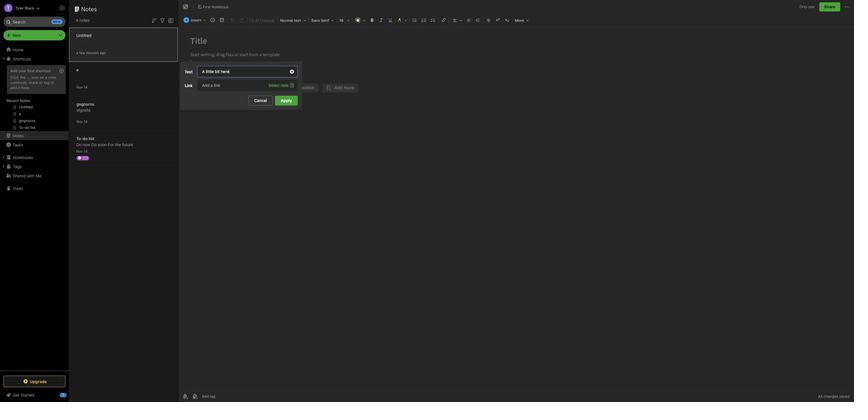 Task type: locate. For each thing, give the bounding box(es) containing it.
future
[[122, 142, 133, 147]]

a left few at top
[[76, 51, 78, 55]]

More actions field
[[844, 2, 851, 11]]

add a reminder image
[[182, 394, 189, 400]]

me
[[36, 174, 41, 178]]

recent notes
[[7, 98, 30, 103]]

recent
[[7, 98, 19, 103]]

notebook,
[[10, 80, 28, 85]]

1 horizontal spatial the
[[115, 142, 121, 147]]

do down list
[[91, 142, 97, 147]]

icon on a note, notebook, stack or tag to add it here.
[[10, 75, 57, 90]]

notes up tasks in the top left of the page
[[13, 133, 24, 138]]

nov down e
[[76, 85, 83, 89]]

0 horizontal spatial do
[[76, 142, 82, 147]]

0 horizontal spatial a
[[45, 75, 47, 80]]

nov up 0/3
[[76, 149, 83, 154]]

notes
[[79, 18, 90, 23]]

indent image
[[465, 16, 473, 24]]

bold image
[[368, 16, 376, 24]]

new search field
[[7, 17, 63, 27]]

note,
[[48, 75, 57, 80]]

upgrade
[[30, 380, 47, 385]]

nov down sfgnsfd
[[76, 120, 83, 124]]

2 nov from the top
[[76, 120, 83, 124]]

notes inside group
[[20, 98, 30, 103]]

do
[[83, 136, 88, 141]]

expand notebooks image
[[1, 155, 6, 160]]

nov 14
[[76, 85, 88, 89], [76, 120, 88, 124], [76, 149, 88, 154]]

or
[[39, 80, 43, 85]]

on
[[40, 75, 44, 80]]

3 nov from the top
[[76, 149, 83, 154]]

it
[[18, 85, 20, 90]]

bulleted list image
[[411, 16, 419, 24]]

your
[[18, 69, 26, 73]]

tree containing home
[[0, 45, 69, 371]]

2 vertical spatial nov 14
[[76, 149, 88, 154]]

first
[[203, 4, 211, 9]]

0 vertical spatial nov
[[76, 85, 83, 89]]

1 nov 14 from the top
[[76, 85, 88, 89]]

0 horizontal spatial the
[[20, 75, 26, 80]]

do down to- on the left top of the page
[[76, 142, 82, 147]]

checklist image
[[429, 16, 437, 24]]

for
[[108, 142, 114, 147]]

1 vertical spatial a
[[45, 75, 47, 80]]

click
[[10, 75, 19, 80]]

the
[[20, 75, 26, 80], [115, 142, 121, 147]]

tag
[[44, 80, 49, 85]]

1 vertical spatial nov
[[76, 120, 83, 124]]

1 vertical spatial notes
[[20, 98, 30, 103]]

the inside the to-do list do now do soon for the future
[[115, 142, 121, 147]]

notes right "recent"
[[20, 98, 30, 103]]

a
[[76, 51, 78, 55], [45, 75, 47, 80]]

home link
[[0, 45, 69, 54]]

group
[[0, 63, 69, 133]]

Note Editor text field
[[178, 28, 854, 391]]

2 14 from the top
[[84, 120, 88, 124]]

gngnsrns sfgnsfd
[[76, 102, 94, 113]]

ago
[[100, 51, 106, 55]]

black
[[25, 6, 34, 10]]

superscript image
[[494, 16, 502, 24]]

Add tag field
[[201, 394, 244, 400]]

2 vertical spatial 14
[[84, 149, 88, 154]]

all
[[818, 395, 822, 399]]

nov 14 for gngnsrns
[[76, 120, 88, 124]]

more
[[515, 18, 524, 23]]

expand tags image
[[1, 164, 6, 169]]

14 up gngnsrns
[[84, 85, 88, 89]]

text
[[294, 18, 301, 23]]

nov
[[76, 85, 83, 89], [76, 120, 83, 124], [76, 149, 83, 154]]

shortcuts
[[13, 56, 31, 61]]

2 vertical spatial nov
[[76, 149, 83, 154]]

normal text
[[280, 18, 301, 23]]

1 vertical spatial nov 14
[[76, 120, 88, 124]]

Highlight field
[[395, 16, 409, 24]]

14 down sfgnsfd
[[84, 120, 88, 124]]

a right on
[[45, 75, 47, 80]]

0 vertical spatial a
[[76, 51, 78, 55]]

nov 14 up 0/3
[[76, 149, 88, 154]]

Font family field
[[309, 16, 336, 24]]

2 vertical spatial notes
[[13, 133, 24, 138]]

1 horizontal spatial do
[[91, 142, 97, 147]]

notes inside 'link'
[[13, 133, 24, 138]]

tyler
[[15, 6, 24, 10]]

0 vertical spatial nov 14
[[76, 85, 88, 89]]

trash
[[13, 186, 23, 191]]

few
[[79, 51, 85, 55]]

14 up 0/3
[[84, 149, 88, 154]]

14 for e
[[84, 85, 88, 89]]

with
[[27, 174, 35, 178]]

2 nov 14 from the top
[[76, 120, 88, 124]]

nov for gngnsrns
[[76, 120, 83, 124]]

Help and Learning task checklist field
[[0, 391, 69, 400]]

outdent image
[[474, 16, 482, 24]]

sans
[[311, 18, 320, 23]]

list
[[89, 136, 94, 141]]

notebooks link
[[0, 153, 69, 162]]

shortcuts button
[[0, 54, 69, 63]]

first notebook button
[[196, 3, 231, 11]]

the left ...
[[20, 75, 26, 80]]

16
[[339, 18, 343, 23]]

tree
[[0, 45, 69, 371]]

nov 14 down sfgnsfd
[[76, 120, 88, 124]]

strikethrough image
[[485, 16, 493, 24]]

shared with me
[[13, 174, 41, 178]]

1 vertical spatial 14
[[84, 120, 88, 124]]

a inside icon on a note, notebook, stack or tag to add it here.
[[45, 75, 47, 80]]

click to collapse image
[[67, 392, 71, 399]]

nov 14 up gngnsrns
[[76, 85, 88, 89]]

14
[[84, 85, 88, 89], [84, 120, 88, 124], [84, 149, 88, 154]]

0 vertical spatial 14
[[84, 85, 88, 89]]

soon
[[98, 142, 107, 147]]

1 do from the left
[[76, 142, 82, 147]]

task image
[[209, 16, 217, 24]]

the inside group
[[20, 75, 26, 80]]

all changes saved
[[818, 395, 849, 399]]

add your first shortcut
[[10, 69, 51, 73]]

new button
[[3, 30, 65, 40]]

expand note image
[[182, 3, 189, 10]]

1 vertical spatial the
[[115, 142, 121, 147]]

tyler black
[[15, 6, 34, 10]]

changes
[[823, 395, 838, 399]]

first
[[27, 69, 35, 73]]

4 notes
[[76, 18, 90, 23]]

tasks
[[13, 143, 23, 147]]

do
[[76, 142, 82, 147], [91, 142, 97, 147]]

numbered list image
[[420, 16, 428, 24]]

group containing add your first shortcut
[[0, 63, 69, 133]]

settings image
[[59, 5, 65, 11]]

notes up notes at the left top of the page
[[81, 6, 97, 12]]

underline image
[[386, 16, 394, 24]]

0 vertical spatial the
[[20, 75, 26, 80]]

notes
[[81, 6, 97, 12], [20, 98, 30, 103], [13, 133, 24, 138]]

1 14 from the top
[[84, 85, 88, 89]]

the right for
[[115, 142, 121, 147]]

untitled
[[76, 33, 91, 38]]

sans serif
[[311, 18, 329, 23]]

1 nov from the top
[[76, 85, 83, 89]]

7
[[62, 394, 64, 398]]

Search text field
[[7, 17, 61, 27]]

get
[[13, 393, 20, 398]]



Task type: describe. For each thing, give the bounding box(es) containing it.
note window element
[[178, 0, 854, 403]]

Add filters field
[[159, 17, 166, 24]]

serif
[[321, 18, 329, 23]]

upgrade button
[[3, 376, 65, 388]]

sfgnsfd
[[76, 108, 90, 113]]

you
[[808, 4, 815, 9]]

to-do list do now do soon for the future
[[76, 136, 133, 147]]

insert link image
[[440, 16, 448, 24]]

now
[[83, 142, 90, 147]]

nov 14 for e
[[76, 85, 88, 89]]

to
[[50, 80, 54, 85]]

icon
[[31, 75, 39, 80]]

insert
[[191, 18, 201, 22]]

2 do from the left
[[91, 142, 97, 147]]

Sort options field
[[151, 17, 158, 24]]

only you
[[799, 4, 815, 9]]

trash link
[[0, 184, 69, 193]]

add
[[10, 85, 17, 90]]

shared
[[13, 174, 26, 178]]

add filters image
[[159, 17, 166, 24]]

add tag image
[[191, 394, 198, 400]]

stack
[[29, 80, 38, 85]]

14 for gngnsrns
[[84, 120, 88, 124]]

notebooks
[[13, 155, 33, 160]]

notebook
[[212, 4, 229, 9]]

started
[[21, 393, 34, 398]]

View options field
[[166, 17, 174, 24]]

...
[[27, 75, 30, 80]]

0 vertical spatial notes
[[81, 6, 97, 12]]

shortcut
[[35, 69, 51, 73]]

share button
[[819, 2, 840, 11]]

home
[[13, 47, 24, 52]]

Font size field
[[337, 16, 352, 24]]

shared with me link
[[0, 171, 69, 181]]

click the ...
[[10, 75, 30, 80]]

gngnsrns
[[76, 102, 94, 107]]

normal
[[280, 18, 293, 23]]

Font color field
[[353, 16, 367, 24]]

italic image
[[377, 16, 385, 24]]

subscript image
[[503, 16, 511, 24]]

tags button
[[0, 162, 69, 171]]

share
[[824, 4, 835, 9]]

e
[[76, 67, 79, 72]]

here.
[[21, 85, 30, 90]]

3 14 from the top
[[84, 149, 88, 154]]

new
[[13, 33, 21, 38]]

calendar event image
[[218, 16, 226, 24]]

add
[[10, 69, 17, 73]]

Heading level field
[[278, 16, 308, 24]]

group inside tree
[[0, 63, 69, 133]]

to-
[[76, 136, 83, 141]]

first notebook
[[203, 4, 229, 9]]

new
[[53, 20, 61, 24]]

Alignment field
[[450, 16, 464, 24]]

nov for e
[[76, 85, 83, 89]]

notes link
[[0, 131, 69, 140]]

tasks button
[[0, 140, 69, 150]]

minutes
[[86, 51, 99, 55]]

only
[[799, 4, 807, 9]]

4
[[76, 18, 78, 23]]

3 nov 14 from the top
[[76, 149, 88, 154]]

Insert field
[[182, 16, 208, 24]]

More field
[[513, 16, 531, 24]]

0/3
[[83, 156, 88, 160]]

a few minutes ago
[[76, 51, 106, 55]]

more actions image
[[844, 3, 851, 10]]

Account field
[[0, 2, 40, 14]]

saved
[[839, 395, 849, 399]]

get started
[[13, 393, 34, 398]]

1 horizontal spatial a
[[76, 51, 78, 55]]

tags
[[13, 164, 22, 169]]



Task type: vqa. For each thing, say whether or not it's contained in the screenshot.
Subscript image
yes



